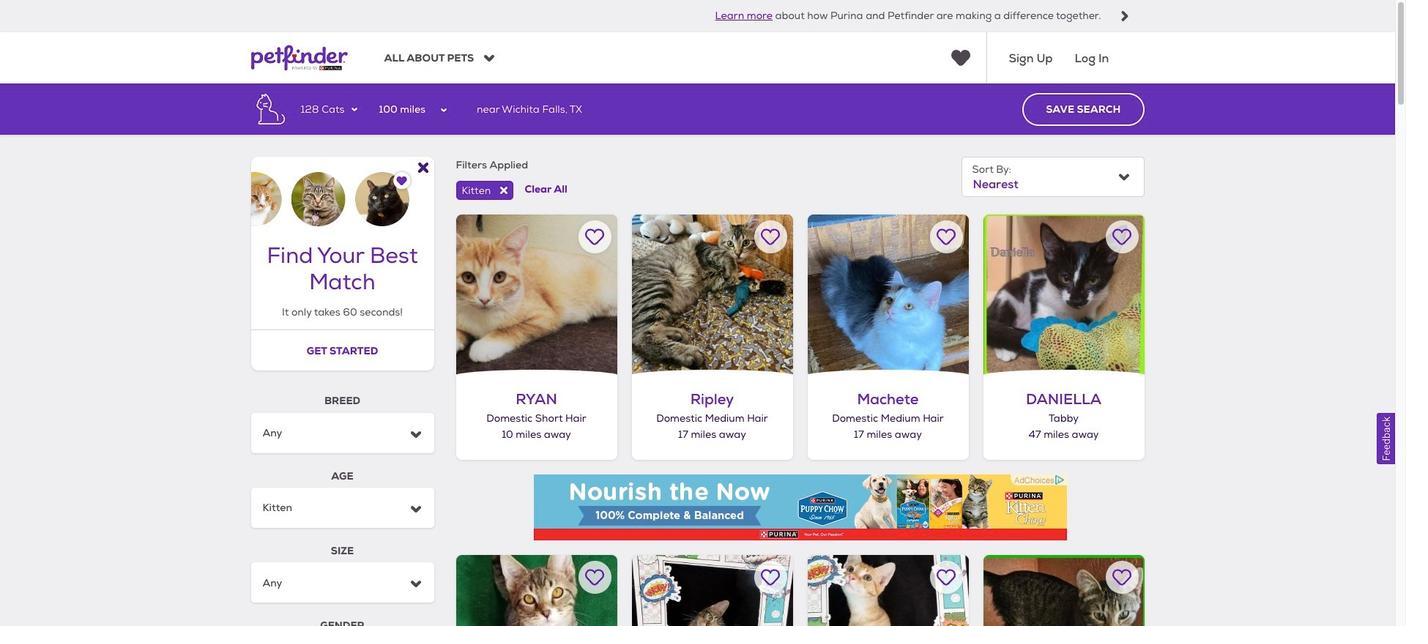 Task type: locate. For each thing, give the bounding box(es) containing it.
main content
[[0, 84, 1395, 626]]

machete, adoptable cat, kitten male domestic medium hair, 17 miles away. image
[[808, 214, 969, 376]]

sherman, adoptable cat, kitten male domestic short hair & tabby mix, 49 miles away. image
[[632, 555, 793, 626]]

petfinder home image
[[251, 33, 348, 84]]

augustus, adoptable cat, kitten male tabby, 49 miles away. image
[[983, 555, 1145, 626]]

shroeder, adoptable cat, kitten male domestic short hair & tabby mix, 49 miles away. image
[[808, 555, 969, 626]]

ryan, adoptable cat, kitten male domestic short hair, 10 miles away. image
[[456, 214, 617, 376]]

shoes, adoptable cat, kitten male domestic short hair, 49 miles away. image
[[456, 555, 617, 626]]

potential cat matches image
[[251, 157, 434, 226]]



Task type: vqa. For each thing, say whether or not it's contained in the screenshot.
shoes, adoptable cat, kitten male domestic short hair, 49 miles away. Image
yes



Task type: describe. For each thing, give the bounding box(es) containing it.
daniella, adoptable cat, kitten female tabby, 47 miles away. image
[[983, 214, 1145, 376]]

advertisement element
[[534, 474, 1067, 540]]

ripley, adoptable cat, kitten female domestic medium hair, 17 miles away. image
[[632, 214, 793, 376]]



